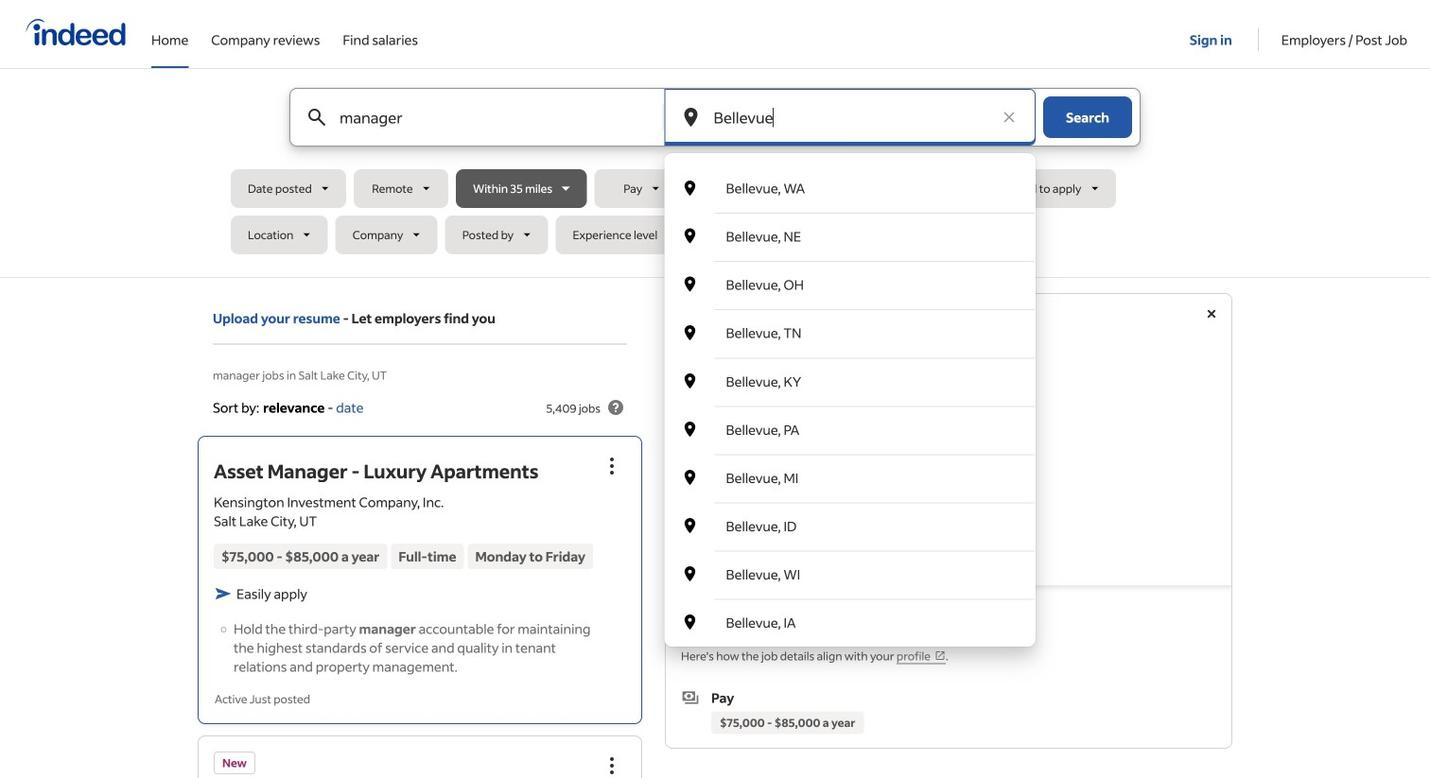 Task type: describe. For each thing, give the bounding box(es) containing it.
job preferences (opens in a new window) image
[[935, 650, 946, 662]]

search suggestions list box
[[665, 165, 1036, 647]]

job actions for machine shop manager is collapsed image
[[601, 755, 623, 778]]

save this job image
[[815, 531, 838, 553]]

close job details image
[[1201, 303, 1223, 325]]

Edit location text field
[[710, 89, 991, 146]]



Task type: locate. For each thing, give the bounding box(es) containing it.
job actions for asset manager - luxury apartments is collapsed image
[[601, 455, 623, 478]]

help icon image
[[605, 396, 627, 419]]

clear location input image
[[1000, 108, 1019, 127]]

not interested image
[[872, 531, 894, 553]]

search: Job title, keywords, or company text field
[[336, 89, 632, 146]]

None search field
[[231, 88, 1200, 647]]



Task type: vqa. For each thing, say whether or not it's contained in the screenshot.
job actions for machine shop manager is collapsed icon
yes



